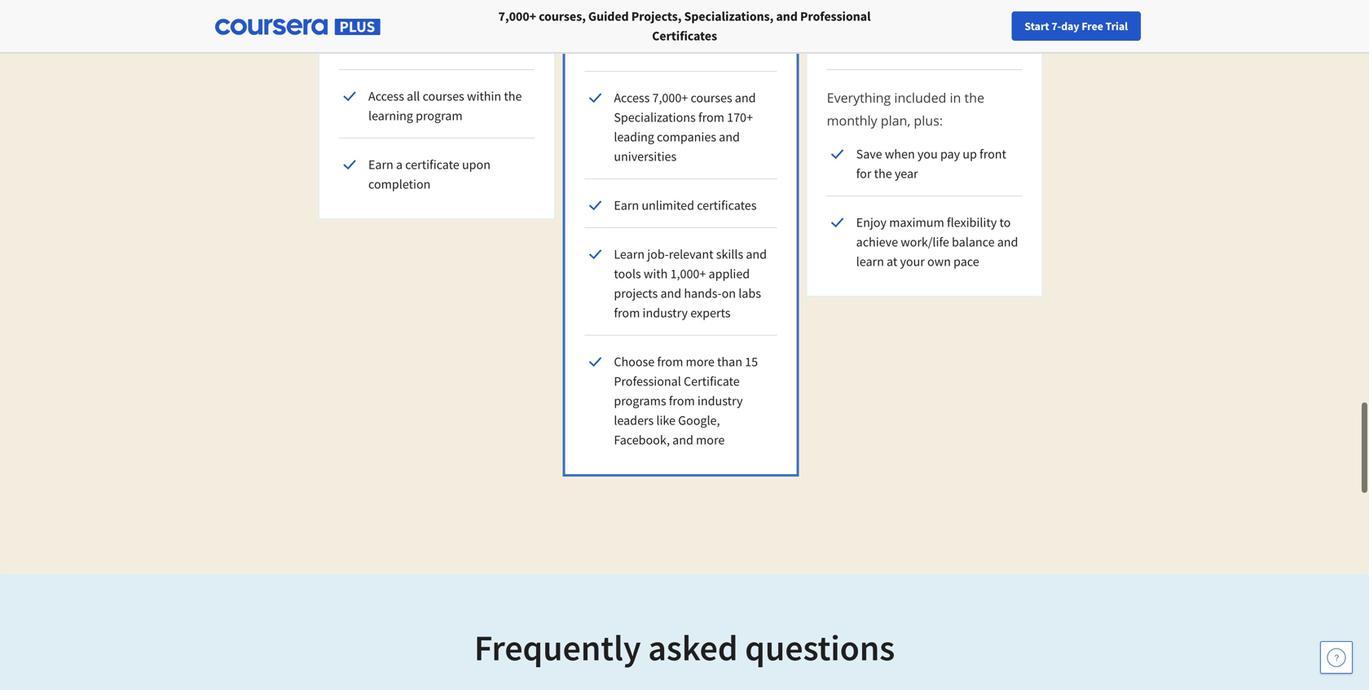 Task type: describe. For each thing, give the bounding box(es) containing it.
projects,
[[632, 8, 682, 24]]

enjoy
[[857, 214, 887, 231]]

certificate
[[405, 157, 460, 173]]

courses for 170+
[[691, 90, 733, 106]]

completion
[[368, 176, 431, 192]]

industry inside choose from more than 15 professional certificate programs from industry leaders like google, facebook, and more
[[698, 393, 743, 409]]

access for access all courses within the learning program
[[368, 88, 404, 104]]

plus:
[[914, 112, 943, 129]]

guided
[[589, 8, 629, 24]]

a
[[396, 157, 403, 173]]

7,000+ inside 7,000+ courses, guided projects, specializations, and professional certificates
[[499, 8, 536, 24]]

and down 170+
[[719, 129, 740, 145]]

and right skills
[[746, 246, 767, 263]]

certificate
[[684, 373, 740, 390]]

to
[[1000, 214, 1011, 231]]

earn a certificate upon completion
[[368, 157, 491, 192]]

1,000+
[[671, 266, 706, 282]]

courses,
[[539, 8, 586, 24]]

industry inside learn job-relevant skills and tools with 1,000+ applied projects and hands-on labs from industry experts
[[643, 305, 688, 321]]

pay
[[941, 146, 960, 162]]

learning
[[368, 108, 413, 124]]

flexibility
[[947, 214, 997, 231]]

access 7,000+ courses and specializations from 170+ leading companies and universities
[[614, 90, 756, 165]]

professional inside 7,000+ courses, guided projects, specializations, and professional certificates
[[800, 8, 871, 24]]

facebook,
[[614, 432, 670, 448]]

the inside "save  when you pay up front for the year"
[[874, 165, 892, 182]]

plan,
[[881, 112, 911, 129]]

learn
[[614, 246, 645, 263]]

170+
[[727, 109, 753, 126]]

enjoy maximum flexibility to achieve work/life balance and learn at your own pace
[[857, 214, 1019, 270]]

trial
[[1106, 19, 1128, 33]]

asked
[[648, 625, 738, 671]]

for
[[857, 165, 872, 182]]

7,000+ courses, guided projects, specializations, and professional certificates
[[499, 8, 871, 44]]

save  when you pay up front for the year
[[857, 146, 1007, 182]]

applied
[[709, 266, 750, 282]]

all
[[407, 88, 420, 104]]

companies
[[657, 129, 717, 145]]

frequently asked questions
[[474, 625, 895, 671]]

hands-
[[684, 285, 722, 302]]

your inside 'enjoy maximum flexibility to achieve work/life balance and learn at your own pace'
[[900, 254, 925, 270]]

upon
[[462, 157, 491, 173]]

free
[[1082, 19, 1104, 33]]

find your new career link
[[1014, 16, 1132, 37]]

and inside 7,000+ courses, guided projects, specializations, and professional certificates
[[776, 8, 798, 24]]

relevant
[[669, 246, 714, 263]]

in
[[950, 89, 961, 106]]

monthly
[[827, 112, 878, 129]]

help center image
[[1327, 648, 1347, 668]]

google,
[[678, 413, 720, 429]]

start 7-day free trial
[[1025, 19, 1128, 33]]

from up the like
[[669, 393, 695, 409]]

everything included in the monthly plan, plus:
[[827, 89, 985, 129]]

pace
[[954, 254, 980, 270]]

access all courses within the learning program
[[368, 88, 522, 124]]

and inside choose from more than 15 professional certificate programs from industry leaders like google, facebook, and more
[[673, 432, 694, 448]]

tools
[[614, 266, 641, 282]]

15
[[745, 354, 758, 370]]

projects
[[614, 285, 658, 302]]

achieve
[[857, 234, 898, 250]]

from inside access 7,000+ courses and specializations from 170+ leading companies and universities
[[699, 109, 725, 126]]

year
[[895, 165, 918, 182]]

career
[[1093, 19, 1124, 33]]

professional inside choose from more than 15 professional certificate programs from industry leaders like google, facebook, and more
[[614, 373, 681, 390]]

specializations,
[[684, 8, 774, 24]]

earn unlimited certificates
[[614, 197, 757, 214]]

unlimited
[[642, 197, 695, 214]]

save
[[857, 146, 883, 162]]

certificates
[[697, 197, 757, 214]]



Task type: locate. For each thing, give the bounding box(es) containing it.
leaders
[[614, 413, 654, 429]]

access up the specializations
[[614, 90, 650, 106]]

job-
[[647, 246, 669, 263]]

questions
[[745, 625, 895, 671]]

and down to
[[998, 234, 1019, 250]]

1 vertical spatial your
[[900, 254, 925, 270]]

start
[[1025, 19, 1050, 33]]

labs
[[739, 285, 761, 302]]

included
[[895, 89, 947, 106]]

programs
[[614, 393, 666, 409]]

courses inside access all courses within the learning program
[[423, 88, 465, 104]]

and down "with"
[[661, 285, 682, 302]]

learn
[[857, 254, 884, 270]]

at
[[887, 254, 898, 270]]

and inside 'enjoy maximum flexibility to achieve work/life balance and learn at your own pace'
[[998, 234, 1019, 250]]

0 horizontal spatial industry
[[643, 305, 688, 321]]

earn left unlimited
[[614, 197, 639, 214]]

earn for earn a certificate upon completion
[[368, 157, 394, 173]]

1 vertical spatial 7,000+
[[653, 90, 688, 106]]

1 horizontal spatial your
[[1045, 19, 1067, 33]]

7,000+ inside access 7,000+ courses and specializations from 170+ leading companies and universities
[[653, 90, 688, 106]]

program
[[416, 108, 463, 124]]

0 horizontal spatial professional
[[614, 373, 681, 390]]

access inside access all courses within the learning program
[[368, 88, 404, 104]]

more
[[686, 354, 715, 370], [696, 432, 725, 448]]

0 vertical spatial more
[[686, 354, 715, 370]]

the right for
[[874, 165, 892, 182]]

industry
[[643, 305, 688, 321], [698, 393, 743, 409]]

industry down certificate
[[698, 393, 743, 409]]

within
[[467, 88, 502, 104]]

0 vertical spatial earn
[[368, 157, 394, 173]]

1 horizontal spatial professional
[[800, 8, 871, 24]]

start 7-day free trial button
[[1012, 11, 1141, 41]]

industry down projects
[[643, 305, 688, 321]]

new
[[1069, 19, 1091, 33]]

choose from more than 15 professional certificate programs from industry leaders like google, facebook, and more
[[614, 354, 758, 448]]

earn inside earn a certificate upon completion
[[368, 157, 394, 173]]

and
[[776, 8, 798, 24], [735, 90, 756, 106], [719, 129, 740, 145], [998, 234, 1019, 250], [746, 246, 767, 263], [661, 285, 682, 302], [673, 432, 694, 448]]

0 vertical spatial professional
[[800, 8, 871, 24]]

0 vertical spatial your
[[1045, 19, 1067, 33]]

0 vertical spatial industry
[[643, 305, 688, 321]]

on
[[722, 285, 736, 302]]

like
[[657, 413, 676, 429]]

from
[[699, 109, 725, 126], [614, 305, 640, 321], [657, 354, 683, 370], [669, 393, 695, 409]]

certificates
[[652, 28, 717, 44]]

own
[[928, 254, 951, 270]]

courses inside access 7,000+ courses and specializations from 170+ leading companies and universities
[[691, 90, 733, 106]]

and right specializations,
[[776, 8, 798, 24]]

and up 170+
[[735, 90, 756, 106]]

front
[[980, 146, 1007, 162]]

and down "google,"
[[673, 432, 694, 448]]

access
[[368, 88, 404, 104], [614, 90, 650, 106]]

find your new career
[[1022, 19, 1124, 33]]

1 horizontal spatial industry
[[698, 393, 743, 409]]

balance
[[952, 234, 995, 250]]

work/life
[[901, 234, 950, 250]]

0 horizontal spatial your
[[900, 254, 925, 270]]

earn left a
[[368, 157, 394, 173]]

access up learning
[[368, 88, 404, 104]]

the right within
[[504, 88, 522, 104]]

None search field
[[224, 10, 616, 43]]

courses for program
[[423, 88, 465, 104]]

leading
[[614, 129, 654, 145]]

choose
[[614, 354, 655, 370]]

frequently
[[474, 625, 641, 671]]

universities
[[614, 148, 677, 165]]

1 vertical spatial industry
[[698, 393, 743, 409]]

you
[[918, 146, 938, 162]]

courses
[[423, 88, 465, 104], [691, 90, 733, 106]]

0 horizontal spatial courses
[[423, 88, 465, 104]]

1 horizontal spatial earn
[[614, 197, 639, 214]]

0 horizontal spatial access
[[368, 88, 404, 104]]

courses up program
[[423, 88, 465, 104]]

the inside everything included in the monthly plan, plus:
[[965, 89, 985, 106]]

find
[[1022, 19, 1043, 33]]

everything
[[827, 89, 891, 106]]

more up certificate
[[686, 354, 715, 370]]

access for access 7,000+ courses and specializations from 170+ leading companies and universities
[[614, 90, 650, 106]]

up
[[963, 146, 977, 162]]

7,000+ left courses,
[[499, 8, 536, 24]]

courses up 170+
[[691, 90, 733, 106]]

experts
[[691, 305, 731, 321]]

when
[[885, 146, 915, 162]]

more down "google,"
[[696, 432, 725, 448]]

0 horizontal spatial 7,000+
[[499, 8, 536, 24]]

skills
[[716, 246, 744, 263]]

1 horizontal spatial courses
[[691, 90, 733, 106]]

2 horizontal spatial the
[[965, 89, 985, 106]]

1 horizontal spatial access
[[614, 90, 650, 106]]

coursera plus image
[[215, 19, 381, 35]]

from inside learn job-relevant skills and tools with 1,000+ applied projects and hands-on labs from industry experts
[[614, 305, 640, 321]]

0 horizontal spatial the
[[504, 88, 522, 104]]

with
[[644, 266, 668, 282]]

maximum
[[889, 214, 945, 231]]

1 vertical spatial more
[[696, 432, 725, 448]]

1 vertical spatial professional
[[614, 373, 681, 390]]

7,000+ up the specializations
[[653, 90, 688, 106]]

earn
[[368, 157, 394, 173], [614, 197, 639, 214]]

than
[[717, 354, 743, 370]]

0 vertical spatial 7,000+
[[499, 8, 536, 24]]

the right in
[[965, 89, 985, 106]]

specializations
[[614, 109, 696, 126]]

from left 170+
[[699, 109, 725, 126]]

the inside access all courses within the learning program
[[504, 88, 522, 104]]

the
[[504, 88, 522, 104], [965, 89, 985, 106], [874, 165, 892, 182]]

earn for earn unlimited certificates
[[614, 197, 639, 214]]

7-
[[1052, 19, 1062, 33]]

from down projects
[[614, 305, 640, 321]]

from right choose
[[657, 354, 683, 370]]

7,000+
[[499, 8, 536, 24], [653, 90, 688, 106]]

1 horizontal spatial the
[[874, 165, 892, 182]]

access inside access 7,000+ courses and specializations from 170+ leading companies and universities
[[614, 90, 650, 106]]

your
[[1045, 19, 1067, 33], [900, 254, 925, 270]]

learn job-relevant skills and tools with 1,000+ applied projects and hands-on labs from industry experts
[[614, 246, 767, 321]]

day
[[1062, 19, 1080, 33]]

0 horizontal spatial earn
[[368, 157, 394, 173]]

1 vertical spatial earn
[[614, 197, 639, 214]]

1 horizontal spatial 7,000+
[[653, 90, 688, 106]]



Task type: vqa. For each thing, say whether or not it's contained in the screenshot.
"Health" popup button
no



